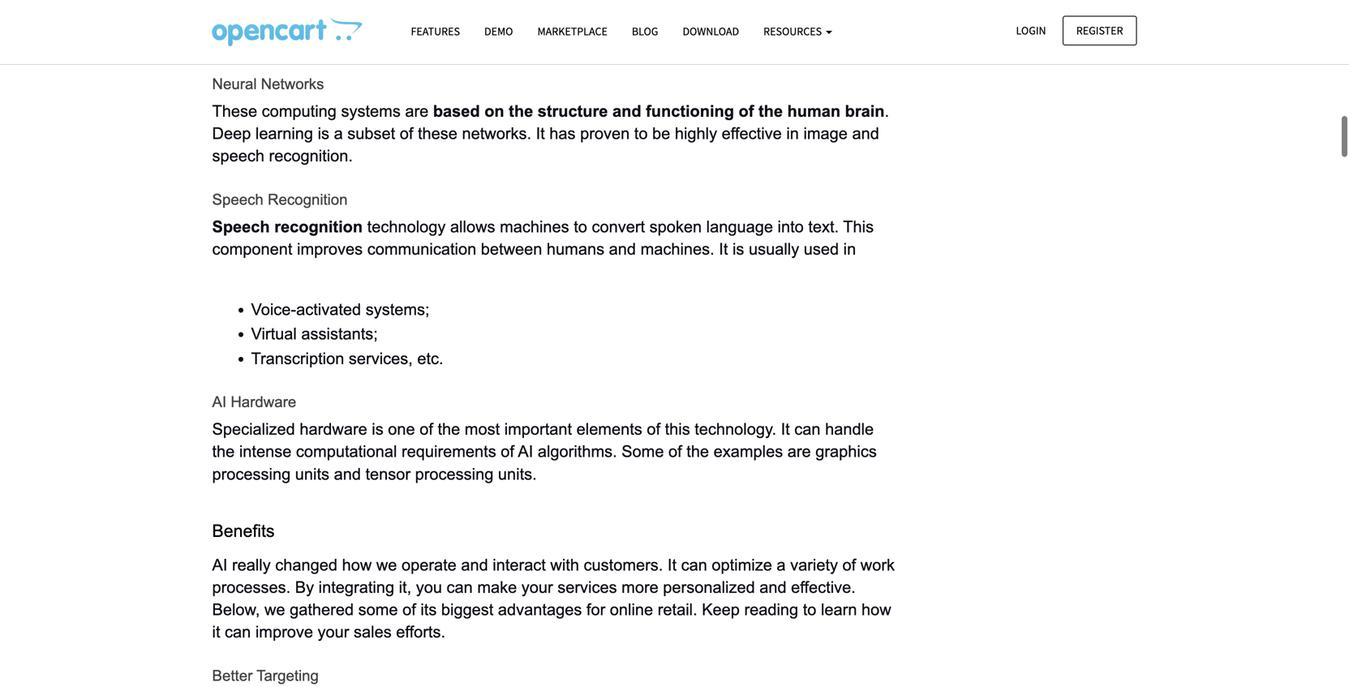 Task type: vqa. For each thing, say whether or not it's contained in the screenshot.
the topmost IN
yes



Task type: locate. For each thing, give the bounding box(es) containing it.
0 vertical spatial in
[[786, 93, 799, 111]]

0 horizontal spatial we
[[264, 569, 285, 587]]

processing down intense
[[212, 433, 291, 451]]

and up make
[[461, 524, 488, 542]]

0 horizontal spatial how
[[342, 524, 372, 542]]

recognition
[[268, 159, 348, 176]]

1 speech from the top
[[212, 159, 264, 176]]

we up improve at the left of page
[[264, 569, 285, 587]]

features link
[[399, 17, 472, 46]]

1 vertical spatial is
[[733, 208, 744, 226]]

how right "learn" at the right bottom of the page
[[862, 569, 891, 587]]

how up integrating
[[342, 524, 372, 542]]

are up these
[[405, 70, 429, 88]]

and right image
[[852, 93, 879, 111]]

are left graphics
[[788, 411, 811, 429]]

it inside specialized hardware is one of the most important elements of this technology. it can handle the intense computational requirements of ai algorithms. some of the examples are graphics processing units and tensor processing units.
[[781, 389, 790, 407]]

this
[[665, 389, 690, 407]]

1 horizontal spatial your
[[522, 547, 553, 565]]

0 horizontal spatial in
[[786, 93, 799, 111]]

0 horizontal spatial processing
[[212, 433, 291, 451]]

operate
[[402, 524, 457, 542]]

efforts.
[[396, 592, 445, 609]]

speech up component
[[212, 186, 270, 204]]

online
[[610, 569, 653, 587]]

we up integrating
[[376, 524, 397, 542]]

by
[[295, 547, 314, 565]]

0 vertical spatial are
[[405, 70, 429, 88]]

assistants;
[[301, 293, 378, 311]]

1 horizontal spatial how
[[862, 569, 891, 587]]

some
[[622, 411, 664, 429]]

it up personalized at the bottom of the page
[[668, 524, 677, 542]]

0 vertical spatial is
[[318, 93, 329, 111]]

marketplace
[[537, 24, 608, 39]]

the left ability
[[380, 662, 402, 680]]

2 speech from the top
[[212, 186, 270, 204]]

speech for speech recognition
[[212, 186, 270, 204]]

is down language
[[733, 208, 744, 226]]

ai for hardware
[[212, 362, 226, 379]]

improve
[[255, 592, 313, 609]]

ai inside ai really changed how we operate and interact with customers. it can optimize a variety of work processes. by integrating it, you can make your services more personalized and effective. below, we gathered some of its biggest advantages for online retail. keep reading to learn how it can improve your sales efforts.
[[212, 524, 227, 542]]

hardware
[[300, 389, 367, 407]]

speech for speech recognition
[[212, 159, 264, 176]]

of left the this
[[647, 389, 660, 407]]

this right text. at the top of the page
[[843, 186, 874, 204]]

0 vertical spatial speech
[[212, 159, 264, 176]]

and inside specialized hardware is one of the most important elements of this technology. it can handle the intense computational requirements of ai algorithms. some of the examples are graphics processing units and tensor processing units.
[[334, 433, 361, 451]]

specialized hardware is one of the most important elements of this technology. it can handle the intense computational requirements of ai algorithms. some of the examples are graphics processing units and tensor processing units.
[[212, 389, 881, 451]]

a left variety at the bottom of the page
[[777, 524, 786, 542]]

usually
[[749, 208, 799, 226]]

login link
[[1002, 16, 1060, 45]]

below,
[[212, 569, 260, 587]]

this inside the technology allows machines to convert spoken language into text. this component improves communication between humans and machines. it is usually used in
[[843, 186, 874, 204]]

intense
[[239, 411, 292, 429]]

ability
[[407, 662, 448, 680]]

speech
[[212, 159, 264, 176], [212, 186, 270, 204]]

how
[[342, 524, 372, 542], [862, 569, 891, 587]]

0 vertical spatial a
[[334, 93, 343, 111]]

and down computational
[[334, 433, 361, 451]]

is inside specialized hardware is one of the most important elements of this technology. it can handle the intense computational requirements of ai algorithms. some of the examples are graphics processing units and tensor processing units.
[[372, 389, 384, 407]]

computational
[[296, 411, 397, 429]]

has
[[549, 93, 576, 111], [349, 662, 375, 680]]

can left handle
[[794, 389, 821, 407]]

ai left really
[[212, 524, 227, 542]]

to down effective.
[[803, 569, 817, 587]]

1 vertical spatial in
[[843, 208, 856, 226]]

0 horizontal spatial a
[[334, 93, 343, 111]]

2 horizontal spatial is
[[733, 208, 744, 226]]

is
[[318, 93, 329, 111], [733, 208, 744, 226], [372, 389, 384, 407]]

it up examples
[[781, 389, 790, 407]]

neural
[[212, 44, 257, 61]]

speech
[[212, 115, 264, 133]]

a down these computing systems are
[[334, 93, 343, 111]]

1 horizontal spatial a
[[777, 524, 786, 542]]

for
[[586, 569, 605, 587]]

a inside ai really changed how we operate and interact with customers. it can optimize a variety of work processes. by integrating it, you can make your services more personalized and effective. below, we gathered some of its biggest advantages for online retail. keep reading to learn how it can improve your sales efforts.
[[777, 524, 786, 542]]

1 horizontal spatial in
[[843, 208, 856, 226]]

your
[[522, 547, 553, 565], [318, 592, 349, 609]]

it
[[536, 93, 545, 111], [719, 208, 728, 226], [781, 389, 790, 407], [668, 524, 677, 542]]

to left be
[[634, 93, 648, 111]]

can up personalized at the bottom of the page
[[681, 524, 707, 542]]

1 vertical spatial this
[[212, 662, 243, 680]]

the
[[438, 389, 460, 407], [212, 411, 235, 429], [687, 411, 709, 429], [380, 662, 402, 680]]

of down the this
[[669, 411, 682, 429]]

in
[[786, 93, 799, 111], [843, 208, 856, 226]]

in left image
[[786, 93, 799, 111]]

variety
[[790, 524, 838, 542]]

we
[[376, 524, 397, 542], [264, 569, 285, 587]]

of left these
[[400, 93, 413, 111]]

ai
[[212, 362, 226, 379], [518, 411, 533, 429], [212, 524, 227, 542]]

this
[[843, 186, 874, 204], [212, 662, 243, 680]]

retail.
[[658, 569, 697, 587]]

1 vertical spatial has
[[349, 662, 375, 680]]

are
[[405, 70, 429, 88], [788, 411, 811, 429]]

a inside . deep learning is a subset of these networks. it has proven to be highly effective in image and speech recognition.
[[334, 93, 343, 111]]

communication
[[367, 208, 476, 226]]

1 vertical spatial speech
[[212, 186, 270, 204]]

download link
[[670, 17, 751, 46]]

features
[[411, 24, 460, 39]]

one
[[388, 389, 415, 407]]

work
[[861, 524, 895, 542]]

is inside . deep learning is a subset of these networks. it has proven to be highly effective in image and speech recognition.
[[318, 93, 329, 111]]

machines.
[[641, 208, 715, 226]]

1 vertical spatial a
[[777, 524, 786, 542]]

speech down speech
[[212, 159, 264, 176]]

of
[[400, 93, 413, 111], [420, 389, 433, 407], [647, 389, 660, 407], [501, 411, 514, 429], [669, 411, 682, 429], [843, 524, 856, 542], [402, 569, 416, 587]]

and inside the technology allows machines to convert spoken language into text. this component improves communication between humans and machines. it is usually used in
[[609, 208, 636, 226]]

1 horizontal spatial this
[[843, 186, 874, 204]]

1 horizontal spatial has
[[549, 93, 576, 111]]

processing down the requirements
[[415, 433, 494, 451]]

it down language
[[719, 208, 728, 226]]

1 horizontal spatial we
[[376, 524, 397, 542]]

image
[[804, 93, 848, 111]]

virtual assistants; transcription services, etc.
[[251, 293, 443, 336]]

can right "it"
[[225, 592, 251, 609]]

0 vertical spatial has
[[549, 93, 576, 111]]

1 horizontal spatial are
[[788, 411, 811, 429]]

2 vertical spatial is
[[372, 389, 384, 407]]

of up units.
[[501, 411, 514, 429]]

blog
[[632, 24, 658, 39]]

subset
[[347, 93, 395, 111]]

ai for really
[[212, 524, 227, 542]]

0 vertical spatial we
[[376, 524, 397, 542]]

in right used
[[843, 208, 856, 226]]

has left proven
[[549, 93, 576, 111]]

1 horizontal spatial processing
[[415, 433, 494, 451]]

0 horizontal spatial has
[[349, 662, 375, 680]]

most
[[465, 389, 500, 407]]

0 vertical spatial ai
[[212, 362, 226, 379]]

is inside the technology allows machines to convert spoken language into text. this component improves communication between humans and machines. it is usually used in
[[733, 208, 744, 226]]

2 vertical spatial ai
[[212, 524, 227, 542]]

is left one
[[372, 389, 384, 407]]

ai up units.
[[518, 411, 533, 429]]

and up reading
[[760, 547, 787, 565]]

to up humans
[[574, 186, 587, 204]]

it,
[[399, 547, 411, 565]]

this advancement has the ability to
[[212, 662, 471, 680]]

ai really changed how we operate and interact with customers. it can optimize a variety of work processes. by integrating it, you can make your services more personalized and effective. below, we gathered some of its biggest advantages for online retail. keep reading to learn how it can improve your sales efforts.
[[212, 524, 899, 609]]

ai up specialized
[[212, 362, 226, 379]]

1 vertical spatial ai
[[518, 411, 533, 429]]

demo link
[[472, 17, 525, 46]]

1 vertical spatial how
[[862, 569, 891, 587]]

has left ability
[[349, 662, 375, 680]]

make
[[477, 547, 517, 565]]

advantages
[[498, 569, 582, 587]]

0 horizontal spatial is
[[318, 93, 329, 111]]

1 vertical spatial are
[[788, 411, 811, 429]]

systems
[[341, 70, 401, 88]]

your up advantages
[[522, 547, 553, 565]]

1 vertical spatial your
[[318, 592, 349, 609]]

better targeting
[[212, 636, 319, 653]]

marketplace link
[[525, 17, 620, 46]]

into
[[778, 186, 804, 204]]

to
[[634, 93, 648, 111], [574, 186, 587, 204], [803, 569, 817, 587], [453, 662, 467, 680]]

is down these computing systems are
[[318, 93, 329, 111]]

reading
[[744, 569, 798, 587]]

1 horizontal spatial is
[[372, 389, 384, 407]]

0 vertical spatial this
[[843, 186, 874, 204]]

these
[[212, 70, 257, 88]]

it right networks.
[[536, 93, 545, 111]]

allows
[[450, 186, 495, 204]]

technology allows machines to convert spoken language into text. this component improves communication between humans and machines. it is usually used in
[[212, 186, 878, 226]]

optimize
[[712, 524, 772, 542]]

0 vertical spatial how
[[342, 524, 372, 542]]

1 processing from the left
[[212, 433, 291, 451]]

in inside the technology allows machines to convert spoken language into text. this component improves communication between humans and machines. it is usually used in
[[843, 208, 856, 226]]

your down gathered
[[318, 592, 349, 609]]

integrating artificial intelligence in e-commerce operations image
[[212, 17, 362, 46]]

it inside . deep learning is a subset of these networks. it has proven to be highly effective in image and speech recognition.
[[536, 93, 545, 111]]

it
[[212, 592, 220, 609]]

and inside . deep learning is a subset of these networks. it has proven to be highly effective in image and speech recognition.
[[852, 93, 879, 111]]

algorithms.
[[538, 411, 617, 429]]

this down the better
[[212, 662, 243, 680]]

speech recognition
[[212, 159, 348, 176]]

the up the requirements
[[438, 389, 460, 407]]

used
[[804, 208, 839, 226]]

and down the convert
[[609, 208, 636, 226]]



Task type: describe. For each thing, give the bounding box(es) containing it.
. deep learning is a subset of these networks. it has proven to be highly effective in image and speech recognition.
[[212, 70, 894, 133]]

can up biggest
[[447, 547, 473, 565]]

these
[[418, 93, 458, 111]]

are inside specialized hardware is one of the most important elements of this technology. it can handle the intense computational requirements of ai algorithms. some of the examples are graphics processing units and tensor processing units.
[[788, 411, 811, 429]]

effective.
[[791, 547, 856, 565]]

graphics
[[816, 411, 877, 429]]

more
[[622, 547, 659, 565]]

ai hardware
[[212, 362, 296, 379]]

in inside . deep learning is a subset of these networks. it has proven to be highly effective in image and speech recognition.
[[786, 93, 799, 111]]

biggest
[[441, 569, 494, 587]]

changed
[[275, 524, 338, 542]]

elements
[[577, 389, 642, 407]]

computing
[[262, 70, 337, 88]]

to inside ai really changed how we operate and interact with customers. it can optimize a variety of work processes. by integrating it, you can make your services more personalized and effective. below, we gathered some of its biggest advantages for online retail. keep reading to learn how it can improve your sales efforts.
[[803, 569, 817, 587]]

can inside specialized hardware is one of the most important elements of this technology. it can handle the intense computational requirements of ai algorithms. some of the examples are graphics processing units and tensor processing units.
[[794, 389, 821, 407]]

important
[[504, 389, 572, 407]]

recognition.
[[269, 115, 353, 133]]

sales
[[354, 592, 392, 609]]

neural networks
[[212, 44, 324, 61]]

customers.
[[584, 524, 663, 542]]

1 vertical spatial we
[[264, 569, 285, 587]]

be
[[652, 93, 670, 111]]

proven
[[580, 93, 630, 111]]

machines
[[500, 186, 569, 204]]

improves
[[297, 208, 363, 226]]

integrating
[[319, 547, 394, 565]]

advancement
[[247, 662, 345, 680]]

of inside . deep learning is a subset of these networks. it has proven to be highly effective in image and speech recognition.
[[400, 93, 413, 111]]

language
[[706, 186, 773, 204]]

technology
[[367, 186, 446, 204]]

hardware
[[231, 362, 296, 379]]

download
[[683, 24, 739, 39]]

to inside the technology allows machines to convert spoken language into text. this component improves communication between humans and machines. it is usually used in
[[574, 186, 587, 204]]

the down specialized
[[212, 411, 235, 429]]

some
[[358, 569, 398, 587]]

0 horizontal spatial are
[[405, 70, 429, 88]]

0 vertical spatial your
[[522, 547, 553, 565]]

ai inside specialized hardware is one of the most important elements of this technology. it can handle the intense computational requirements of ai algorithms. some of the examples are graphics processing units and tensor processing units.
[[518, 411, 533, 429]]

of right one
[[420, 389, 433, 407]]

has inside . deep learning is a subset of these networks. it has proven to be highly effective in image and speech recognition.
[[549, 93, 576, 111]]

technology.
[[695, 389, 776, 407]]

etc.
[[417, 318, 443, 336]]

to right ability
[[453, 662, 467, 680]]

targeting
[[256, 636, 319, 653]]

humans
[[547, 208, 604, 226]]

register
[[1076, 23, 1123, 38]]

services
[[558, 547, 617, 565]]

it inside the technology allows machines to convert spoken language into text. this component improves communication between humans and machines. it is usually used in
[[719, 208, 728, 226]]

component
[[212, 208, 292, 226]]

gathered
[[290, 569, 354, 587]]

better
[[212, 636, 253, 653]]

learning
[[255, 93, 313, 111]]

2 processing from the left
[[415, 433, 494, 451]]

examples
[[714, 411, 783, 429]]

spoken
[[650, 186, 702, 204]]

between
[[481, 208, 542, 226]]

keep
[[702, 569, 740, 587]]

its
[[421, 569, 437, 587]]

recognition
[[274, 186, 363, 204]]

these computing systems are
[[212, 70, 433, 88]]

tensor
[[365, 433, 411, 451]]

personalized
[[663, 547, 755, 565]]

virtual
[[251, 293, 297, 311]]

of left its
[[402, 569, 416, 587]]

of left work
[[843, 524, 856, 542]]

the down the this
[[687, 411, 709, 429]]

0 horizontal spatial this
[[212, 662, 243, 680]]

highly
[[675, 93, 717, 111]]

text.
[[808, 186, 839, 204]]

resources link
[[751, 17, 845, 46]]

blog link
[[620, 17, 670, 46]]

requirements
[[402, 411, 496, 429]]

specialized
[[212, 389, 295, 407]]

.
[[885, 70, 889, 88]]

login
[[1016, 23, 1046, 38]]

you
[[416, 547, 442, 565]]

speech recognition
[[212, 186, 363, 204]]

learn
[[821, 569, 857, 587]]

it inside ai really changed how we operate and interact with customers. it can optimize a variety of work processes. by integrating it, you can make your services more personalized and effective. below, we gathered some of its biggest advantages for online retail. keep reading to learn how it can improve your sales efforts.
[[668, 524, 677, 542]]

units.
[[498, 433, 537, 451]]

handle
[[825, 389, 874, 407]]

transcription
[[251, 318, 344, 336]]

demo
[[484, 24, 513, 39]]

really
[[232, 524, 271, 542]]

networks
[[261, 44, 324, 61]]

resources
[[764, 24, 824, 39]]

to inside . deep learning is a subset of these networks. it has proven to be highly effective in image and speech recognition.
[[634, 93, 648, 111]]

effective
[[722, 93, 782, 111]]

0 horizontal spatial your
[[318, 592, 349, 609]]

convert
[[592, 186, 645, 204]]



